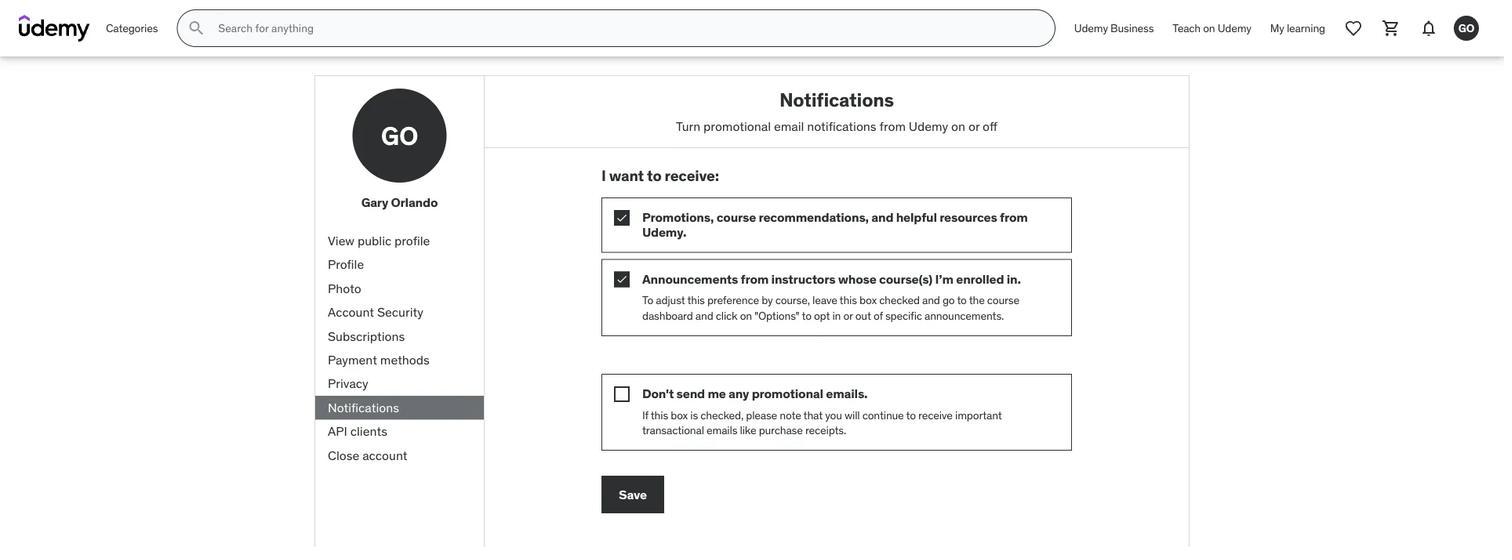 Task type: describe. For each thing, give the bounding box(es) containing it.
gary
[[361, 194, 388, 211]]

course inside promotions, course recommendations, and helpful resources from udemy.
[[716, 209, 756, 225]]

0 vertical spatial on
[[1203, 21, 1215, 35]]

notifications turn promotional email notifications from udemy on or off
[[676, 88, 997, 134]]

shopping cart with 0 items image
[[1382, 19, 1401, 38]]

like
[[740, 423, 756, 438]]

announcements.
[[924, 309, 1004, 323]]

go link
[[1448, 9, 1485, 47]]

notifications
[[807, 118, 876, 134]]

udemy image
[[19, 15, 90, 42]]

resources
[[940, 209, 997, 225]]

2 horizontal spatial and
[[922, 293, 940, 307]]

instructors
[[771, 271, 835, 287]]

profile
[[328, 256, 364, 273]]

public
[[357, 233, 391, 249]]

orlando
[[391, 194, 438, 211]]

continue
[[862, 408, 904, 422]]

close account link
[[315, 444, 484, 468]]

teach on udemy
[[1173, 21, 1251, 35]]

send
[[676, 386, 705, 402]]

click
[[716, 309, 737, 323]]

helpful
[[896, 209, 937, 225]]

to left opt
[[802, 309, 811, 323]]

promotional inside don't send me any promotional emails. if this box is checked, please note that you will continue to receive important transactional emails like purchase receipts.
[[752, 386, 823, 402]]

0 horizontal spatial go
[[381, 120, 418, 151]]

enrolled
[[956, 271, 1004, 287]]

go
[[942, 293, 955, 307]]

from inside promotions, course recommendations, and helpful resources from udemy.
[[1000, 209, 1028, 225]]

methods
[[380, 352, 430, 368]]

account security link
[[315, 301, 484, 324]]

announcements
[[642, 271, 738, 287]]

account
[[328, 304, 374, 320]]

leave
[[812, 293, 837, 307]]

any
[[729, 386, 749, 402]]

categories
[[106, 21, 158, 35]]

announcements from instructors whose course(s) i'm enrolled in. to adjust this preference by course, leave this box checked and go to the  course dashboard and click on "options" to opt in or out of specific announcements.
[[642, 271, 1021, 323]]

udemy inside notifications turn promotional email notifications from udemy on or off
[[909, 118, 948, 134]]

promotional inside notifications turn promotional email notifications from udemy on or off
[[703, 118, 771, 134]]

i'm
[[935, 271, 953, 287]]

save button
[[601, 476, 664, 514]]

of
[[873, 309, 883, 323]]

preference
[[707, 293, 759, 307]]

clients
[[350, 423, 387, 439]]

this inside don't send me any promotional emails. if this box is checked, please note that you will continue to receive important transactional emails like purchase receipts.
[[651, 408, 668, 422]]

or inside announcements from instructors whose course(s) i'm enrolled in. to adjust this preference by course, leave this box checked and go to the  course dashboard and click on "options" to opt in or out of specific announcements.
[[843, 309, 853, 323]]

my learning link
[[1261, 9, 1335, 47]]

specific
[[885, 309, 922, 323]]

close
[[328, 447, 359, 463]]

payment methods link
[[315, 348, 484, 372]]

will
[[844, 408, 860, 422]]

off
[[983, 118, 997, 134]]

privacy
[[328, 376, 368, 392]]

udemy.
[[642, 224, 686, 240]]

you
[[825, 408, 842, 422]]

transactional
[[642, 423, 704, 438]]

view public profile profile photo account security subscriptions payment methods privacy notifications api clients close account
[[328, 233, 430, 463]]

opt
[[814, 309, 830, 323]]

business
[[1110, 21, 1154, 35]]

subscriptions
[[328, 328, 405, 344]]

the
[[969, 293, 985, 307]]

checked,
[[700, 408, 743, 422]]

recommendations,
[[759, 209, 869, 225]]

security
[[377, 304, 423, 320]]

photo link
[[315, 277, 484, 301]]

notifications inside notifications turn promotional email notifications from udemy on or off
[[779, 88, 894, 111]]

email
[[774, 118, 804, 134]]

subscriptions link
[[315, 324, 484, 348]]

save
[[619, 487, 647, 503]]

small image for promotions, course recommendations, and helpful resources from udemy.
[[614, 210, 630, 226]]

gary orlando
[[361, 194, 438, 211]]

in.
[[1007, 271, 1021, 287]]

whose
[[838, 271, 876, 287]]

submit search image
[[187, 19, 206, 38]]

my learning
[[1270, 21, 1325, 35]]

teach
[[1173, 21, 1201, 35]]

emails.
[[826, 386, 868, 402]]

learning
[[1287, 21, 1325, 35]]

i want to receive:
[[601, 166, 719, 185]]

api clients link
[[315, 420, 484, 444]]

course,
[[775, 293, 810, 307]]

view public profile link
[[315, 229, 484, 253]]

or inside notifications turn promotional email notifications from udemy on or off
[[968, 118, 980, 134]]

box inside don't send me any promotional emails. if this box is checked, please note that you will continue to receive important transactional emails like purchase receipts.
[[671, 408, 688, 422]]

on inside notifications turn promotional email notifications from udemy on or off
[[951, 118, 965, 134]]

2 horizontal spatial udemy
[[1218, 21, 1251, 35]]

"options"
[[754, 309, 799, 323]]



Task type: vqa. For each thing, say whether or not it's contained in the screenshot.
SUBCATEGORY dropdown button
no



Task type: locate. For each thing, give the bounding box(es) containing it.
box left is at bottom
[[671, 408, 688, 422]]

from inside announcements from instructors whose course(s) i'm enrolled in. to adjust this preference by course, leave this box checked and go to the  course dashboard and click on "options" to opt in or out of specific announcements.
[[741, 271, 769, 287]]

1 horizontal spatial course
[[987, 293, 1019, 307]]

1 vertical spatial go
[[381, 120, 418, 151]]

or left off
[[968, 118, 980, 134]]

to left receive
[[906, 408, 916, 422]]

udemy business
[[1074, 21, 1154, 35]]

promotional
[[703, 118, 771, 134], [752, 386, 823, 402]]

view
[[328, 233, 354, 249]]

course(s)
[[879, 271, 933, 287]]

1 vertical spatial course
[[987, 293, 1019, 307]]

on inside announcements from instructors whose course(s) i'm enrolled in. to adjust this preference by course, leave this box checked and go to the  course dashboard and click on "options" to opt in or out of specific announcements.
[[740, 309, 752, 323]]

2 small image from the top
[[614, 272, 630, 287]]

notifications inside view public profile profile photo account security subscriptions payment methods privacy notifications api clients close account
[[328, 400, 399, 416]]

go up gary orlando
[[381, 120, 418, 151]]

receipts.
[[805, 423, 846, 438]]

small image down want
[[614, 210, 630, 226]]

my
[[1270, 21, 1284, 35]]

promotions, course recommendations, and helpful resources from udemy.
[[642, 209, 1028, 240]]

udemy left off
[[909, 118, 948, 134]]

and
[[871, 209, 893, 225], [922, 293, 940, 307], [695, 309, 713, 323]]

2 vertical spatial from
[[741, 271, 769, 287]]

box inside announcements from instructors whose course(s) i'm enrolled in. to adjust this preference by course, leave this box checked and go to the  course dashboard and click on "options" to opt in or out of specific announcements.
[[860, 293, 877, 307]]

1 vertical spatial on
[[951, 118, 965, 134]]

2 horizontal spatial on
[[1203, 21, 1215, 35]]

categories button
[[96, 9, 167, 47]]

2 vertical spatial small image
[[614, 386, 630, 402]]

is
[[690, 408, 698, 422]]

0 vertical spatial or
[[968, 118, 980, 134]]

on
[[1203, 21, 1215, 35], [951, 118, 965, 134], [740, 309, 752, 323]]

1 horizontal spatial go
[[1458, 21, 1474, 35]]

profile
[[394, 233, 430, 249]]

0 vertical spatial course
[[716, 209, 756, 225]]

1 horizontal spatial or
[[968, 118, 980, 134]]

1 vertical spatial promotional
[[752, 386, 823, 402]]

0 vertical spatial promotional
[[703, 118, 771, 134]]

receive:
[[665, 166, 719, 185]]

that
[[803, 408, 823, 422]]

this down announcements
[[687, 293, 705, 307]]

promotional up note
[[752, 386, 823, 402]]

1 horizontal spatial from
[[879, 118, 906, 134]]

emails
[[707, 423, 737, 438]]

course inside announcements from instructors whose course(s) i'm enrolled in. to adjust this preference by course, leave this box checked and go to the  course dashboard and click on "options" to opt in or out of specific announcements.
[[987, 293, 1019, 307]]

3 small image from the top
[[614, 386, 630, 402]]

don't
[[642, 386, 674, 402]]

box
[[860, 293, 877, 307], [671, 408, 688, 422]]

this
[[687, 293, 705, 307], [840, 293, 857, 307], [651, 408, 668, 422]]

0 vertical spatial from
[[879, 118, 906, 134]]

notifications link
[[315, 396, 484, 420]]

or right in
[[843, 309, 853, 323]]

if
[[642, 408, 648, 422]]

1 horizontal spatial udemy
[[1074, 21, 1108, 35]]

box up out
[[860, 293, 877, 307]]

please
[[746, 408, 777, 422]]

udemy left business
[[1074, 21, 1108, 35]]

by
[[762, 293, 773, 307]]

0 horizontal spatial from
[[741, 271, 769, 287]]

to right want
[[647, 166, 661, 185]]

0 horizontal spatial on
[[740, 309, 752, 323]]

0 horizontal spatial and
[[695, 309, 713, 323]]

course
[[716, 209, 756, 225], [987, 293, 1019, 307]]

2 vertical spatial on
[[740, 309, 752, 323]]

0 vertical spatial and
[[871, 209, 893, 225]]

to inside don't send me any promotional emails. if this box is checked, please note that you will continue to receive important transactional emails like purchase receipts.
[[906, 408, 916, 422]]

adjust
[[656, 293, 685, 307]]

1 vertical spatial small image
[[614, 272, 630, 287]]

0 horizontal spatial udemy
[[909, 118, 948, 134]]

small image left don't
[[614, 386, 630, 402]]

small image for announcements from instructors whose course(s) i'm enrolled in.
[[614, 272, 630, 287]]

0 vertical spatial small image
[[614, 210, 630, 226]]

go right the notifications image
[[1458, 21, 1474, 35]]

account
[[362, 447, 407, 463]]

and left 'click'
[[695, 309, 713, 323]]

0 horizontal spatial or
[[843, 309, 853, 323]]

notifications up clients
[[328, 400, 399, 416]]

and left go
[[922, 293, 940, 307]]

dashboard
[[642, 309, 693, 323]]

notifications image
[[1419, 19, 1438, 38]]

from up by
[[741, 271, 769, 287]]

1 horizontal spatial this
[[687, 293, 705, 307]]

photo
[[328, 280, 361, 296]]

course down in. at the right
[[987, 293, 1019, 307]]

receive
[[918, 408, 953, 422]]

wishlist image
[[1344, 19, 1363, 38]]

0 vertical spatial box
[[860, 293, 877, 307]]

and inside promotions, course recommendations, and helpful resources from udemy.
[[871, 209, 893, 225]]

udemy left my
[[1218, 21, 1251, 35]]

api
[[328, 423, 347, 439]]

1 small image from the top
[[614, 210, 630, 226]]

small image for don't send me any promotional emails.
[[614, 386, 630, 402]]

from right notifications
[[879, 118, 906, 134]]

out
[[855, 309, 871, 323]]

notifications
[[779, 88, 894, 111], [328, 400, 399, 416]]

small image left announcements
[[614, 272, 630, 287]]

on right teach
[[1203, 21, 1215, 35]]

profile link
[[315, 253, 484, 277]]

from right resources
[[1000, 209, 1028, 225]]

0 horizontal spatial notifications
[[328, 400, 399, 416]]

on right 'click'
[[740, 309, 752, 323]]

payment
[[328, 352, 377, 368]]

1 horizontal spatial on
[[951, 118, 965, 134]]

udemy
[[1074, 21, 1108, 35], [1218, 21, 1251, 35], [909, 118, 948, 134]]

checked
[[879, 293, 920, 307]]

don't send me any promotional emails. if this box is checked, please note that you will continue to receive important transactional emails like purchase receipts.
[[642, 386, 1002, 438]]

to
[[647, 166, 661, 185], [957, 293, 967, 307], [802, 309, 811, 323], [906, 408, 916, 422]]

me
[[708, 386, 726, 402]]

this up in
[[840, 293, 857, 307]]

on left off
[[951, 118, 965, 134]]

0 vertical spatial notifications
[[779, 88, 894, 111]]

want
[[609, 166, 644, 185]]

or
[[968, 118, 980, 134], [843, 309, 853, 323]]

note
[[780, 408, 801, 422]]

privacy link
[[315, 372, 484, 396]]

important
[[955, 408, 1002, 422]]

0 vertical spatial go
[[1458, 21, 1474, 35]]

0 horizontal spatial box
[[671, 408, 688, 422]]

from inside notifications turn promotional email notifications from udemy on or off
[[879, 118, 906, 134]]

and left helpful
[[871, 209, 893, 225]]

course right promotions,
[[716, 209, 756, 225]]

1 horizontal spatial box
[[860, 293, 877, 307]]

this right if
[[651, 408, 668, 422]]

promotional right "turn" at the left top
[[703, 118, 771, 134]]

small image
[[614, 210, 630, 226], [614, 272, 630, 287], [614, 386, 630, 402]]

to
[[642, 293, 653, 307]]

1 vertical spatial from
[[1000, 209, 1028, 225]]

1 vertical spatial and
[[922, 293, 940, 307]]

to right go
[[957, 293, 967, 307]]

0 horizontal spatial this
[[651, 408, 668, 422]]

notifications up notifications
[[779, 88, 894, 111]]

go
[[1458, 21, 1474, 35], [381, 120, 418, 151]]

1 vertical spatial or
[[843, 309, 853, 323]]

2 horizontal spatial this
[[840, 293, 857, 307]]

2 vertical spatial and
[[695, 309, 713, 323]]

2 horizontal spatial from
[[1000, 209, 1028, 225]]

teach on udemy link
[[1163, 9, 1261, 47]]

0 horizontal spatial course
[[716, 209, 756, 225]]

udemy business link
[[1065, 9, 1163, 47]]

Search for anything text field
[[215, 15, 1036, 42]]

i
[[601, 166, 606, 185]]

1 horizontal spatial notifications
[[779, 88, 894, 111]]

purchase
[[759, 423, 803, 438]]

1 vertical spatial notifications
[[328, 400, 399, 416]]

1 vertical spatial box
[[671, 408, 688, 422]]

1 horizontal spatial and
[[871, 209, 893, 225]]

in
[[832, 309, 841, 323]]

promotions,
[[642, 209, 714, 225]]

turn
[[676, 118, 700, 134]]



